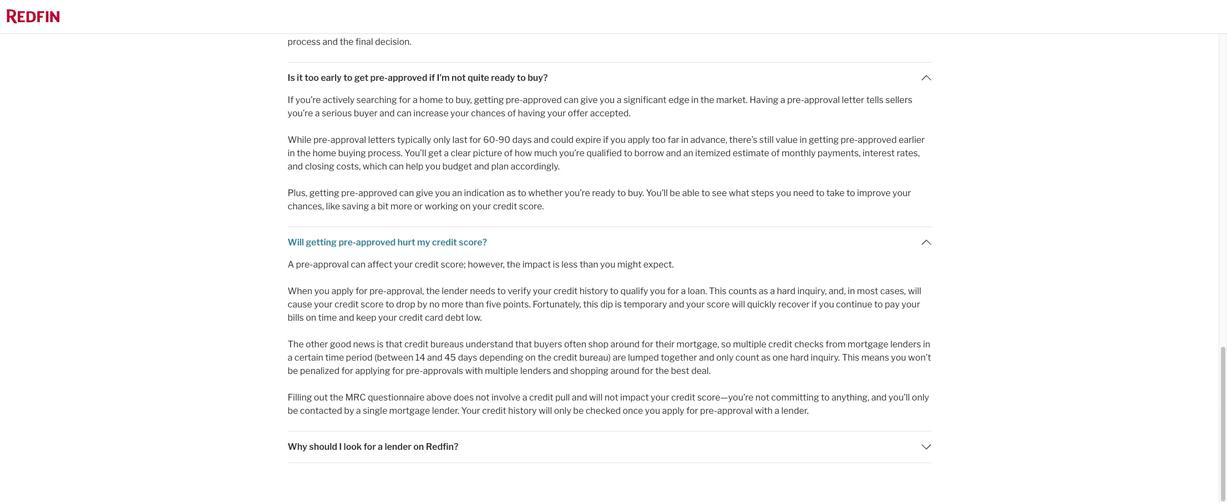 Task type: locate. For each thing, give the bounding box(es) containing it.
approval up "lender—you" on the top
[[760, 10, 796, 20]]

in inside after you submit the form, a lender will contact you to learn more about your needs. you don't have to apply for pre-approval with that lender if you choose not to, and you're free to consider other options. there is no binding agreement involved in connecting with a lender—you have complete control over the process and the final decision.
[[651, 23, 658, 34]]

not right i'm
[[452, 72, 466, 83]]

approval inside the filling out the mrc questionnaire above does not involve a credit pull and will not impact your credit score—you're not committing to anything, and you'll only be contacted by a single mortgage lender. your credit history will only be checked once you apply for pre-approval with a lender.
[[718, 406, 753, 417]]

apply right when
[[332, 286, 354, 297]]

by inside the filling out the mrc questionnaire above does not involve a credit pull and will not impact your credit score—you're not committing to anything, and you'll only be contacted by a single mortgage lender. your credit history will only be checked once you apply for pre-approval with a lender.
[[344, 406, 354, 417]]

no inside when you apply for pre-approval, the lender needs to verify your credit history to qualify you for a loan. this counts as a hard inquiry, and, in most cases, will cause your credit score to drop by no more than five points. fortunately, this dip is temporary and your score will quickly recover if you continue to pay your bills on time and keep your credit card debt low.
[[429, 299, 440, 310]]

1 horizontal spatial impact
[[621, 393, 649, 403]]

impact inside the filling out the mrc questionnaire above does not involve a credit pull and will not impact your credit score—you're not committing to anything, and you'll only be contacted by a single mortgage lender. your credit history will only be checked once you apply for pre-approval with a lender.
[[621, 393, 649, 403]]

contacted
[[300, 406, 342, 417]]

mortgage up the means on the right of the page
[[848, 339, 889, 350]]

1 horizontal spatial than
[[580, 260, 599, 270]]

control
[[848, 23, 878, 34]]

1 horizontal spatial other
[[428, 23, 450, 34]]

0 vertical spatial than
[[580, 260, 599, 270]]

1 vertical spatial no
[[429, 299, 440, 310]]

and right 14
[[427, 353, 443, 363]]

1 vertical spatial ready
[[592, 188, 616, 198]]

1 horizontal spatial history
[[580, 286, 608, 297]]

0 horizontal spatial no
[[429, 299, 440, 310]]

0 vertical spatial history
[[580, 286, 608, 297]]

to right early
[[344, 72, 353, 83]]

history
[[580, 286, 608, 297], [508, 406, 537, 417]]

of down 90
[[504, 148, 513, 158]]

significant
[[624, 95, 667, 105]]

you inside the other good news is that credit bureaus understand that buyers often shop around for their mortgage, so multiple credit checks from mortgage lenders in a certain time period (between 14 and 45 days depending on the credit bureau) are lumped together and only count as one hard inquiry. this means you won't be penalized for applying for pre-approvals with multiple lenders and shopping around for the best deal.
[[892, 353, 907, 363]]

time inside the other good news is that credit bureaus understand that buyers often shop around for their mortgage, so multiple credit checks from mortgage lenders in a certain time period (between 14 and 45 days depending on the credit bureau) are lumped together and only count as one hard inquiry. this means you won't be penalized for applying for pre-approvals with multiple lenders and shopping around for the best deal.
[[325, 353, 344, 363]]

is left less
[[553, 260, 560, 270]]

0 vertical spatial as
[[507, 188, 516, 198]]

1 vertical spatial get
[[428, 148, 442, 158]]

after you submit the form, a lender will contact you to learn more about your needs. you don't have to apply for pre-approval with that lender if you choose not to, and you're free to consider other options. there is no binding agreement involved in connecting with a lender—you have complete control over the process and the final decision.
[[288, 10, 919, 47]]

pre- up having
[[506, 95, 523, 105]]

0 vertical spatial you'll
[[405, 148, 427, 158]]

inquiry,
[[798, 286, 827, 297]]

1 vertical spatial home
[[313, 148, 336, 158]]

1 vertical spatial time
[[325, 353, 344, 363]]

affect
[[368, 260, 393, 270]]

you inside the filling out the mrc questionnaire above does not involve a credit pull and will not impact your credit score—you're not committing to anything, and you'll only be contacted by a single mortgage lender. your credit history will only be checked once you apply for pre-approval with a lender.
[[645, 406, 661, 417]]

1 vertical spatial you'll
[[646, 188, 668, 198]]

not left committing
[[756, 393, 770, 403]]

1 vertical spatial days
[[458, 353, 478, 363]]

questionnaire
[[368, 393, 425, 403]]

you're
[[333, 23, 358, 34], [296, 95, 321, 105], [288, 108, 313, 119], [559, 148, 585, 158], [565, 188, 590, 198]]

credit
[[432, 237, 457, 248], [415, 260, 439, 270], [554, 286, 578, 297], [335, 299, 359, 310], [399, 313, 423, 323], [405, 339, 429, 350], [769, 339, 793, 350], [554, 353, 578, 363], [530, 393, 554, 403], [672, 393, 696, 403], [482, 406, 507, 417]]

credit down the often
[[554, 353, 578, 363]]

0 horizontal spatial by
[[344, 406, 354, 417]]

1 horizontal spatial by
[[417, 299, 427, 310]]

to up the credit score.
[[518, 188, 527, 198]]

you're down submit
[[333, 23, 358, 34]]

1 vertical spatial than
[[466, 299, 484, 310]]

get down typically at the left
[[428, 148, 442, 158]]

applying
[[355, 366, 390, 377]]

by inside when you apply for pre-approval, the lender needs to verify your credit history to qualify you for a loan. this counts as a hard inquiry, and, in most cases, will cause your credit score to drop by no more than five points. fortunately, this dip is temporary and your score will quickly recover if you continue to pay your bills on time and keep your credit card debt low.
[[417, 299, 427, 310]]

1 horizontal spatial give
[[581, 95, 598, 105]]

1 horizontal spatial this
[[842, 353, 860, 363]]

to inside the while pre-approval letters typically only last for 60-90 days and could expire if you apply too far in advance, there's still value in getting pre-approved earlier in the home buying process. you'll get a clear picture of how much you're qualified to borrow and an itemized estimate of monthly payments, interest rates, and closing costs, which can help you budget and plan accordingly.
[[624, 148, 633, 158]]

home inside if you're actively searching for a home to buy, getting pre-approved can give you a significant edge in the market. having a pre-approval letter tells sellers you're a serious buyer and can increase your chances of having your offer accepted.
[[420, 95, 443, 105]]

0 horizontal spatial an
[[452, 188, 462, 198]]

apply up borrow
[[628, 135, 650, 145]]

hard down checks
[[791, 353, 809, 363]]

apply up connecting
[[705, 10, 727, 20]]

home up the 'increase' on the left
[[420, 95, 443, 105]]

0 vertical spatial get
[[354, 72, 369, 83]]

is
[[288, 72, 295, 83]]

tells
[[867, 95, 884, 105]]

1 horizontal spatial home
[[420, 95, 443, 105]]

on down indication
[[460, 201, 471, 212]]

to left buy?
[[517, 72, 526, 83]]

redfin?
[[426, 442, 459, 453]]

1 score from the left
[[361, 299, 384, 310]]

0 horizontal spatial that
[[386, 339, 403, 350]]

0 horizontal spatial days
[[458, 353, 478, 363]]

only inside the other good news is that credit bureaus understand that buyers often shop around for their mortgage, so multiple credit checks from mortgage lenders in a certain time period (between 14 and 45 days depending on the credit bureau) are lumped together and only count as one hard inquiry. this means you won't be penalized for applying for pre-approvals with multiple lenders and shopping around for the best deal.
[[717, 353, 734, 363]]

a lender.
[[775, 406, 809, 417]]

and right 'temporary' on the bottom right of page
[[669, 299, 685, 310]]

history down involve
[[508, 406, 537, 417]]

no
[[522, 23, 532, 34], [429, 299, 440, 310]]

choose
[[889, 10, 919, 20]]

the
[[288, 339, 304, 350]]

1 horizontal spatial more
[[442, 299, 464, 310]]

credit up "one"
[[769, 339, 793, 350]]

around up are on the bottom
[[611, 339, 640, 350]]

1 around from the top
[[611, 339, 640, 350]]

0 horizontal spatial other
[[306, 339, 328, 350]]

if inside when you apply for pre-approval, the lender needs to verify your credit history to qualify you for a loan. this counts as a hard inquiry, and, in most cases, will cause your credit score to drop by no more than five points. fortunately, this dip is temporary and your score will quickly recover if you continue to pay your bills on time and keep your credit card debt low.
[[812, 299, 818, 310]]

on inside the other good news is that credit bureaus understand that buyers often shop around for their mortgage, so multiple credit checks from mortgage lenders in a certain time period (between 14 and 45 days depending on the credit bureau) are lumped together and only count as one hard inquiry. this means you won't be penalized for applying for pre-approvals with multiple lenders and shopping around for the best deal.
[[525, 353, 536, 363]]

more left "or"
[[391, 201, 412, 212]]

is right news
[[377, 339, 384, 350]]

1 vertical spatial history
[[508, 406, 537, 417]]

you down will getting pre-approved hurt my credit score? dropdown button
[[601, 260, 616, 270]]

too inside the while pre-approval letters typically only last for 60-90 days and could expire if you apply too far in advance, there's still value in getting pre-approved earlier in the home buying process. you'll get a clear picture of how much you're qualified to borrow and an itemized estimate of monthly payments, interest rates, and closing costs, which can help you budget and plan accordingly.
[[652, 135, 666, 145]]

increase
[[414, 108, 449, 119]]

as up the credit score.
[[507, 188, 516, 198]]

with up does on the bottom left
[[465, 366, 483, 377]]

should
[[309, 442, 337, 453]]

home inside the while pre-approval letters typically only last for 60-90 days and could expire if you apply too far in advance, there's still value in getting pre-approved earlier in the home buying process. you'll get a clear picture of how much you're qualified to borrow and an itemized estimate of monthly payments, interest rates, and closing costs, which can help you budget and plan accordingly.
[[313, 148, 336, 158]]

0 horizontal spatial too
[[305, 72, 319, 83]]

have left complete
[[786, 23, 805, 34]]

temporary
[[624, 299, 667, 310]]

impact up once
[[621, 393, 649, 403]]

approval up buying
[[331, 135, 366, 145]]

this right loan.
[[709, 286, 727, 297]]

quickly
[[747, 299, 777, 310]]

look
[[344, 442, 362, 453]]

plus, getting pre-approved can give you an indication as to whether you're ready to buy. you'll be able to see what steps you need to take to improve your chances, like saving a bit more or working on your credit score.
[[288, 188, 912, 212]]

on down buyers
[[525, 353, 536, 363]]

having
[[750, 95, 779, 105]]

you'll right buy.
[[646, 188, 668, 198]]

only
[[433, 135, 451, 145], [717, 353, 734, 363], [912, 393, 930, 403], [554, 406, 572, 417]]

apply inside the filling out the mrc questionnaire above does not involve a credit pull and will not impact your credit score—you're not committing to anything, and you'll only be contacted by a single mortgage lender. your credit history will only be checked once you apply for pre-approval with a lender.
[[662, 406, 685, 417]]

1 horizontal spatial mortgage
[[848, 339, 889, 350]]

on left 'redfin?'
[[414, 442, 424, 453]]

approval
[[760, 10, 796, 20], [805, 95, 840, 105], [331, 135, 366, 145], [313, 260, 349, 270], [718, 406, 753, 417]]

bills
[[288, 313, 304, 323]]

you'll
[[405, 148, 427, 158], [646, 188, 668, 198]]

0 horizontal spatial more
[[391, 201, 412, 212]]

0 vertical spatial other
[[428, 23, 450, 34]]

give inside if you're actively searching for a home to buy, getting pre-approved can give you a significant edge in the market. having a pre-approval letter tells sellers you're a serious buyer and can increase your chances of having your offer accepted.
[[581, 95, 598, 105]]

the down while
[[297, 148, 311, 158]]

1 vertical spatial too
[[652, 135, 666, 145]]

mortgage inside the other good news is that credit bureaus understand that buyers often shop around for their mortgage, so multiple credit checks from mortgage lenders in a certain time period (between 14 and 45 days depending on the credit bureau) are lumped together and only count as one hard inquiry. this means you won't be penalized for applying for pre-approvals with multiple lenders and shopping around for the best deal.
[[848, 339, 889, 350]]

0 horizontal spatial score
[[361, 299, 384, 310]]

of
[[508, 108, 516, 119], [504, 148, 513, 158], [772, 148, 780, 158]]

2 horizontal spatial that
[[818, 10, 834, 20]]

be left the checked
[[574, 406, 584, 417]]

and right pull
[[572, 393, 588, 403]]

1 horizontal spatial have
[[786, 23, 805, 34]]

only right you'll
[[912, 393, 930, 403]]

score;
[[441, 260, 466, 270]]

qualified
[[587, 148, 622, 158]]

0 vertical spatial have
[[673, 10, 693, 20]]

in up continue
[[848, 286, 856, 297]]

is it too early to get pre-approved if i'm not quite ready to buy?
[[288, 72, 548, 83]]

on inside when you apply for pre-approval, the lender needs to verify your credit history to qualify you for a loan. this counts as a hard inquiry, and, in most cases, will cause your credit score to drop by no more than five points. fortunately, this dip is temporary and your score will quickly recover if you continue to pay your bills on time and keep your credit card debt low.
[[306, 313, 316, 323]]

ready inside plus, getting pre-approved can give you an indication as to whether you're ready to buy. you'll be able to see what steps you need to take to improve your chances, like saving a bit more or working on your credit score.
[[592, 188, 616, 198]]

1 horizontal spatial no
[[522, 23, 532, 34]]

for inside after you submit the form, a lender will contact you to learn more about your needs. you don't have to apply for pre-approval with that lender if you choose not to, and you're free to consider other options. there is no binding agreement involved in connecting with a lender—you have complete control over the process and the final decision.
[[729, 10, 741, 20]]

0 vertical spatial ready
[[491, 72, 515, 83]]

lender up control
[[836, 10, 863, 20]]

apply inside when you apply for pre-approval, the lender needs to verify your credit history to qualify you for a loan. this counts as a hard inquiry, and, in most cases, will cause your credit score to drop by no more than five points. fortunately, this dip is temporary and your score will quickly recover if you continue to pay your bills on time and keep your credit card debt low.
[[332, 286, 354, 297]]

getting up like
[[310, 188, 339, 198]]

0 vertical spatial no
[[522, 23, 532, 34]]

1 vertical spatial other
[[306, 339, 328, 350]]

1 vertical spatial hard
[[791, 353, 809, 363]]

can inside plus, getting pre-approved can give you an indication as to whether you're ready to buy. you'll be able to see what steps you need to take to improve your chances, like saving a bit more or working on your credit score.
[[399, 188, 414, 198]]

with left "a lender."
[[755, 406, 773, 417]]

as inside plus, getting pre-approved can give you an indication as to whether you're ready to buy. you'll be able to see what steps you need to take to improve your chances, like saving a bit more or working on your credit score.
[[507, 188, 516, 198]]

0 horizontal spatial than
[[466, 299, 484, 310]]

0 vertical spatial more
[[533, 10, 555, 20]]

there
[[487, 23, 511, 34]]

buy?
[[528, 72, 548, 83]]

hurt
[[398, 237, 416, 248]]

0 horizontal spatial home
[[313, 148, 336, 158]]

an
[[684, 148, 694, 158], [452, 188, 462, 198]]

of left having
[[508, 108, 516, 119]]

2 horizontal spatial more
[[533, 10, 555, 20]]

you're inside plus, getting pre-approved can give you an indication as to whether you're ready to buy. you'll be able to see what steps you need to take to improve your chances, like saving a bit more or working on your credit score.
[[565, 188, 590, 198]]

your down buy, in the left of the page
[[451, 108, 469, 119]]

than right less
[[580, 260, 599, 270]]

will
[[433, 10, 447, 20], [908, 286, 922, 297], [732, 299, 746, 310], [589, 393, 603, 403], [539, 406, 552, 417]]

is down learn
[[513, 23, 520, 34]]

can down "process."
[[389, 161, 404, 172]]

complete
[[807, 23, 847, 34]]

days inside the while pre-approval letters typically only last for 60-90 days and could expire if you apply too far in advance, there's still value in getting pre-approved earlier in the home buying process. you'll get a clear picture of how much you're qualified to borrow and an itemized estimate of monthly payments, interest rates, and closing costs, which can help you budget and plan accordingly.
[[513, 135, 532, 145]]

days up how
[[513, 135, 532, 145]]

1 horizontal spatial ready
[[592, 188, 616, 198]]

2 score from the left
[[707, 299, 730, 310]]

points.
[[503, 299, 531, 310]]

1 vertical spatial as
[[759, 286, 769, 297]]

0 vertical spatial home
[[420, 95, 443, 105]]

that up complete
[[818, 10, 834, 20]]

you right once
[[645, 406, 661, 417]]

impact up verify
[[523, 260, 551, 270]]

qualify
[[621, 286, 649, 297]]

1 vertical spatial this
[[842, 353, 860, 363]]

less
[[562, 260, 578, 270]]

contact
[[449, 10, 481, 20]]

buy,
[[456, 95, 472, 105]]

1 vertical spatial around
[[611, 366, 640, 377]]

more inside after you submit the form, a lender will contact you to learn more about your needs. you don't have to apply for pre-approval with that lender if you choose not to, and you're free to consider other options. there is no binding agreement involved in connecting with a lender—you have complete control over the process and the final decision.
[[533, 10, 555, 20]]

0 vertical spatial hard
[[777, 286, 796, 297]]

multiple down 'depending'
[[485, 366, 519, 377]]

2 vertical spatial as
[[762, 353, 771, 363]]

pull
[[556, 393, 570, 403]]

0 vertical spatial around
[[611, 339, 640, 350]]

in inside the other good news is that credit bureaus understand that buyers often shop around for their mortgage, so multiple credit checks from mortgage lenders in a certain time period (between 14 and 45 days depending on the credit bureau) are lumped together and only count as one hard inquiry. this means you won't be penalized for applying for pre-approvals with multiple lenders and shopping around for the best deal.
[[924, 339, 931, 350]]

0 vertical spatial give
[[581, 95, 598, 105]]

lender inside why should i look for a lender on redfin? dropdown button
[[385, 442, 412, 453]]

1 horizontal spatial get
[[428, 148, 442, 158]]

credit inside dropdown button
[[432, 237, 457, 248]]

your down lumped
[[651, 393, 670, 403]]

for down lumped
[[642, 366, 654, 377]]

about
[[557, 10, 581, 20]]

buyer
[[354, 108, 378, 119]]

buy.
[[628, 188, 645, 198]]

in down don't
[[651, 23, 658, 34]]

this inside when you apply for pre-approval, the lender needs to verify your credit history to qualify you for a loan. this counts as a hard inquiry, and, in most cases, will cause your credit score to drop by no more than five points. fortunately, this dip is temporary and your score will quickly recover if you continue to pay your bills on time and keep your credit card debt low.
[[709, 286, 727, 297]]

than inside when you apply for pre-approval, the lender needs to verify your credit history to qualify you for a loan. this counts as a hard inquiry, and, in most cases, will cause your credit score to drop by no more than five points. fortunately, this dip is temporary and your score will quickly recover if you continue to pay your bills on time and keep your credit card debt low.
[[466, 299, 484, 310]]

this inside the other good news is that credit bureaus understand that buyers often shop around for their mortgage, so multiple credit checks from mortgage lenders in a certain time period (between 14 and 45 days depending on the credit bureau) are lumped together and only count as one hard inquiry. this means you won't be penalized for applying for pre-approvals with multiple lenders and shopping around for the best deal.
[[842, 353, 860, 363]]

0 horizontal spatial impact
[[523, 260, 551, 270]]

like
[[326, 201, 340, 212]]

1 horizontal spatial an
[[684, 148, 694, 158]]

pre- up "lender—you" on the top
[[743, 10, 760, 20]]

approved left i'm
[[388, 72, 428, 83]]

a
[[398, 10, 403, 20], [728, 23, 733, 34], [413, 95, 418, 105], [617, 95, 622, 105], [781, 95, 786, 105], [315, 108, 320, 119], [444, 148, 449, 158], [371, 201, 376, 212], [681, 286, 686, 297], [771, 286, 775, 297], [288, 353, 293, 363], [523, 393, 528, 403], [356, 406, 361, 417], [378, 442, 383, 453]]

getting up payments,
[[809, 135, 839, 145]]

0 vertical spatial time
[[318, 313, 337, 323]]

approved inside if you're actively searching for a home to buy, getting pre-approved can give you a significant edge in the market. having a pre-approval letter tells sellers you're a serious buyer and can increase your chances of having your offer accepted.
[[523, 95, 562, 105]]

there's
[[730, 135, 758, 145]]

0 horizontal spatial give
[[416, 188, 433, 198]]

1 horizontal spatial multiple
[[733, 339, 767, 350]]

more inside plus, getting pre-approved can give you an indication as to whether you're ready to buy. you'll be able to see what steps you need to take to improve your chances, like saving a bit more or working on your credit score.
[[391, 201, 412, 212]]

take
[[827, 188, 845, 198]]

1 vertical spatial by
[[344, 406, 354, 417]]

1 vertical spatial impact
[[621, 393, 649, 403]]

is inside the other good news is that credit bureaus understand that buyers often shop around for their mortgage, so multiple credit checks from mortgage lenders in a certain time period (between 14 and 45 days depending on the credit bureau) are lumped together and only count as one hard inquiry. this means you won't be penalized for applying for pre-approvals with multiple lenders and shopping around for the best deal.
[[377, 339, 384, 350]]

offer accepted.
[[568, 108, 631, 119]]

you'll up help
[[405, 148, 427, 158]]

time down "good"
[[325, 353, 344, 363]]

will
[[288, 237, 304, 248]]

0 vertical spatial this
[[709, 286, 727, 297]]

0 horizontal spatial you'll
[[405, 148, 427, 158]]

and
[[316, 23, 331, 34], [323, 36, 338, 47], [380, 108, 395, 119], [534, 135, 549, 145], [666, 148, 682, 158], [288, 161, 303, 172], [474, 161, 490, 172], [669, 299, 685, 310], [339, 313, 354, 323], [427, 353, 443, 363], [699, 353, 715, 363], [553, 366, 569, 377], [572, 393, 588, 403], [872, 393, 887, 403]]

1 horizontal spatial too
[[652, 135, 666, 145]]

1 vertical spatial more
[[391, 201, 412, 212]]

1 horizontal spatial you'll
[[646, 188, 668, 198]]

0 vertical spatial multiple
[[733, 339, 767, 350]]

you're inside the while pre-approval letters typically only last for 60-90 days and could expire if you apply too far in advance, there's still value in getting pre-approved earlier in the home buying process. you'll get a clear picture of how much you're qualified to borrow and an itemized estimate of monthly payments, interest rates, and closing costs, which can help you budget and plan accordingly.
[[559, 148, 585, 158]]

a inside why should i look for a lender on redfin? dropdown button
[[378, 442, 383, 453]]

saving
[[342, 201, 369, 212]]

approved inside plus, getting pre-approved can give you an indication as to whether you're ready to buy. you'll be able to see what steps you need to take to improve your chances, like saving a bit more or working on your credit score.
[[358, 188, 397, 198]]

interest
[[863, 148, 895, 158]]

1 vertical spatial an
[[452, 188, 462, 198]]

approved
[[388, 72, 428, 83], [523, 95, 562, 105], [858, 135, 897, 145], [358, 188, 397, 198], [356, 237, 396, 248]]

0 horizontal spatial this
[[709, 286, 727, 297]]

your up fortunately,
[[533, 286, 552, 297]]

this down from
[[842, 353, 860, 363]]

0 vertical spatial mortgage
[[848, 339, 889, 350]]

itemized
[[696, 148, 731, 158]]

home
[[420, 95, 443, 105], [313, 148, 336, 158]]

to left buy, in the left of the page
[[445, 95, 454, 105]]

bit
[[378, 201, 389, 212]]

1 vertical spatial give
[[416, 188, 433, 198]]

of inside if you're actively searching for a home to buy, getting pre-approved can give you a significant edge in the market. having a pre-approval letter tells sellers you're a serious buyer and can increase your chances of having your offer accepted.
[[508, 108, 516, 119]]

approval inside if you're actively searching for a home to buy, getting pre-approved can give you a significant edge in the market. having a pre-approval letter tells sellers you're a serious buyer and can increase your chances of having your offer accepted.
[[805, 95, 840, 105]]

2 around from the top
[[611, 366, 640, 377]]

0 vertical spatial lenders
[[891, 339, 922, 350]]

not
[[288, 23, 302, 34], [452, 72, 466, 83], [476, 393, 490, 403], [605, 393, 619, 403], [756, 393, 770, 403]]

hard inside when you apply for pre-approval, the lender needs to verify your credit history to qualify you for a loan. this counts as a hard inquiry, and, in most cases, will cause your credit score to drop by no more than five points. fortunately, this dip is temporary and your score will quickly recover if you continue to pay your bills on time and keep your credit card debt low.
[[777, 286, 796, 297]]

chances,
[[288, 201, 324, 212]]

pre- up searching
[[371, 72, 388, 83]]

apply inside after you submit the form, a lender will contact you to learn more about your needs. you don't have to apply for pre-approval with that lender if you choose not to, and you're free to consider other options. there is no binding agreement involved in connecting with a lender—you have complete control over the process and the final decision.
[[705, 10, 727, 20]]

a inside the while pre-approval letters typically only last for 60-90 days and could expire if you apply too far in advance, there's still value in getting pre-approved earlier in the home buying process. you'll get a clear picture of how much you're qualified to borrow and an itemized estimate of monthly payments, interest rates, and closing costs, which can help you budget and plan accordingly.
[[444, 148, 449, 158]]

impact
[[523, 260, 551, 270], [621, 393, 649, 403]]

0 horizontal spatial ready
[[491, 72, 515, 83]]

cause
[[288, 299, 312, 310]]

as inside the other good news is that credit bureaus understand that buyers often shop around for their mortgage, so multiple credit checks from mortgage lenders in a certain time period (between 14 and 45 days depending on the credit bureau) are lumped together and only count as one hard inquiry. this means you won't be penalized for applying for pre-approvals with multiple lenders and shopping around for the best deal.
[[762, 353, 771, 363]]

for down is it too early to get pre-approved if i'm not quite ready to buy?
[[399, 95, 411, 105]]

as up quickly at right
[[759, 286, 769, 297]]

however,
[[468, 260, 505, 270]]

buying
[[338, 148, 366, 158]]

1 horizontal spatial days
[[513, 135, 532, 145]]

if
[[865, 10, 870, 20], [429, 72, 435, 83], [603, 135, 609, 145], [812, 299, 818, 310]]

0 vertical spatial by
[[417, 299, 427, 310]]

to
[[500, 10, 508, 20], [694, 10, 703, 20], [379, 23, 388, 34], [344, 72, 353, 83], [517, 72, 526, 83], [445, 95, 454, 105], [624, 148, 633, 158], [518, 188, 527, 198], [618, 188, 626, 198], [702, 188, 711, 198], [816, 188, 825, 198], [847, 188, 856, 198], [497, 286, 506, 297], [610, 286, 619, 297], [386, 299, 394, 310], [875, 299, 883, 310], [821, 393, 830, 403]]

be down certain at the bottom left
[[288, 366, 298, 377]]

for inside dropdown button
[[364, 442, 376, 453]]

0 vertical spatial an
[[684, 148, 694, 158]]

0 horizontal spatial mortgage
[[389, 406, 430, 417]]

can up "offer accepted."
[[564, 95, 579, 105]]

0 horizontal spatial multiple
[[485, 366, 519, 377]]

ready
[[491, 72, 515, 83], [592, 188, 616, 198]]

borrow
[[635, 148, 664, 158]]

0 horizontal spatial history
[[508, 406, 537, 417]]

pre- inside after you submit the form, a lender will contact you to learn more about your needs. you don't have to apply for pre-approval with that lender if you choose not to, and you're free to consider other options. there is no binding agreement involved in connecting with a lender—you have complete control over the process and the final decision.
[[743, 10, 760, 20]]

0 horizontal spatial get
[[354, 72, 369, 83]]

0 vertical spatial too
[[305, 72, 319, 83]]

a down the
[[288, 353, 293, 363]]

a left clear
[[444, 148, 449, 158]]

no inside after you submit the form, a lender will contact you to learn more about your needs. you don't have to apply for pre-approval with that lender if you choose not to, and you're free to consider other options. there is no binding agreement involved in connecting with a lender—you have complete control over the process and the final decision.
[[522, 23, 532, 34]]

0 vertical spatial days
[[513, 135, 532, 145]]

searching
[[357, 95, 397, 105]]

approved up interest
[[858, 135, 897, 145]]

1 vertical spatial multiple
[[485, 366, 519, 377]]

for down score—you're
[[687, 406, 699, 417]]

in down while
[[288, 148, 295, 158]]

hard up recover
[[777, 286, 796, 297]]

does
[[454, 393, 474, 403]]

1 vertical spatial lenders
[[520, 366, 551, 377]]

1 horizontal spatial score
[[707, 299, 730, 310]]

you right when
[[315, 286, 330, 297]]

other down contact
[[428, 23, 450, 34]]

clear
[[451, 148, 471, 158]]

2 vertical spatial more
[[442, 299, 464, 310]]

be
[[670, 188, 681, 198], [288, 366, 298, 377], [288, 406, 298, 417], [574, 406, 584, 417]]

14
[[416, 353, 425, 363]]

not down the after
[[288, 23, 302, 34]]

the inside if you're actively searching for a home to buy, getting pre-approved can give you a significant edge in the market. having a pre-approval letter tells sellers you're a serious buyer and can increase your chances of having your offer accepted.
[[701, 95, 715, 105]]

1 vertical spatial mortgage
[[389, 406, 430, 417]]

and up much
[[534, 135, 549, 145]]

other inside the other good news is that credit bureaus understand that buyers often shop around for their mortgage, so multiple credit checks from mortgage lenders in a certain time period (between 14 and 45 days depending on the credit bureau) are lumped together and only count as one hard inquiry. this means you won't be penalized for applying for pre-approvals with multiple lenders and shopping around for the best deal.
[[306, 339, 328, 350]]

is inside when you apply for pre-approval, the lender needs to verify your credit history to qualify you for a loan. this counts as a hard inquiry, and, in most cases, will cause your credit score to drop by no more than five points. fortunately, this dip is temporary and your score will quickly recover if you continue to pay your bills on time and keep your credit card debt low.
[[615, 299, 622, 310]]

as inside when you apply for pre-approval, the lender needs to verify your credit history to qualify you for a loan. this counts as a hard inquiry, and, in most cases, will cause your credit score to drop by no more than five points. fortunately, this dip is temporary and your score will quickly recover if you continue to pay your bills on time and keep your credit card debt low.
[[759, 286, 769, 297]]

dip
[[601, 299, 613, 310]]

you'll inside plus, getting pre-approved can give you an indication as to whether you're ready to buy. you'll be able to see what steps you need to take to improve your chances, like saving a bit more or working on your credit score.
[[646, 188, 668, 198]]

closing
[[305, 161, 335, 172]]

quite
[[468, 72, 490, 83]]

your up agreement
[[583, 10, 601, 20]]

news
[[353, 339, 375, 350]]

pre- down score—you're
[[701, 406, 718, 417]]



Task type: describe. For each thing, give the bounding box(es) containing it.
how
[[515, 148, 532, 158]]

needs
[[470, 286, 496, 297]]

your right having
[[548, 108, 566, 119]]

your inside after you submit the form, a lender will contact you to learn more about your needs. you don't have to apply for pre-approval with that lender if you choose not to, and you're free to consider other options. there is no binding agreement involved in connecting with a lender—you have complete control over the process and the final decision.
[[583, 10, 601, 20]]

credit down involve
[[482, 406, 507, 417]]

after
[[288, 10, 309, 20]]

form,
[[375, 10, 397, 20]]

getting inside plus, getting pre-approved can give you an indication as to whether you're ready to buy. you'll be able to see what steps you need to take to improve your chances, like saving a bit more or working on your credit score.
[[310, 188, 339, 198]]

to right take
[[847, 188, 856, 198]]

not inside after you submit the form, a lender will contact you to learn more about your needs. you don't have to apply for pre-approval with that lender if you choose not to, and you're free to consider other options. there is no binding agreement involved in connecting with a lender—you have complete control over the process and the final decision.
[[288, 23, 302, 34]]

in up monthly
[[800, 135, 807, 145]]

and right 'process'
[[323, 36, 338, 47]]

you'll inside the while pre-approval letters typically only last for 60-90 days and could expire if you apply too far in advance, there's still value in getting pre-approved earlier in the home buying process. you'll get a clear picture of how much you're qualified to borrow and an itemized estimate of monthly payments, interest rates, and closing costs, which can help you budget and plan accordingly.
[[405, 148, 427, 158]]

will inside after you submit the form, a lender will contact you to learn more about your needs. you don't have to apply for pre-approval with that lender if you choose not to, and you're free to consider other options. there is no binding agreement involved in connecting with a lender—you have complete control over the process and the final decision.
[[433, 10, 447, 20]]

can left affect
[[351, 260, 366, 270]]

a up quickly at right
[[771, 286, 775, 297]]

anything,
[[832, 393, 870, 403]]

final decision.
[[356, 36, 412, 47]]

lender.
[[432, 406, 460, 417]]

a left loan.
[[681, 286, 686, 297]]

and left closing
[[288, 161, 303, 172]]

with inside the filling out the mrc questionnaire above does not involve a credit pull and will not impact your credit score—you're not committing to anything, and you'll only be contacted by a single mortgage lender. your credit history will only be checked once you apply for pre-approval with a lender.
[[755, 406, 773, 417]]

will getting pre-approved hurt my credit score? button
[[288, 227, 932, 258]]

monthly
[[782, 148, 816, 158]]

hard inside the other good news is that credit bureaus understand that buyers often shop around for their mortgage, so multiple credit checks from mortgage lenders in a certain time period (between 14 and 45 days depending on the credit bureau) are lumped together and only count as one hard inquiry. this means you won't be penalized for applying for pre-approvals with multiple lenders and shopping around for the best deal.
[[791, 353, 809, 363]]

get inside the while pre-approval letters typically only last for 60-90 days and could expire if you apply too far in advance, there's still value in getting pre-approved earlier in the home buying process. you'll get a clear picture of how much you're qualified to borrow and an itemized estimate of monthly payments, interest rates, and closing costs, which can help you budget and plan accordingly.
[[428, 148, 442, 158]]

your down loan.
[[687, 299, 705, 310]]

you up 'temporary' on the bottom right of page
[[650, 286, 666, 297]]

the down the choose
[[900, 23, 914, 34]]

approval inside after you submit the form, a lender will contact you to learn more about your needs. you don't have to apply for pre-approval with that lender if you choose not to, and you're free to consider other options. there is no binding agreement involved in connecting with a lender—you have complete control over the process and the final decision.
[[760, 10, 796, 20]]

credit down drop on the left
[[399, 313, 423, 323]]

credit left pull
[[530, 393, 554, 403]]

steps
[[752, 188, 775, 198]]

an inside the while pre-approval letters typically only last for 60-90 days and could expire if you apply too far in advance, there's still value in getting pre-approved earlier in the home buying process. you'll get a clear picture of how much you're qualified to borrow and an itemized estimate of monthly payments, interest rates, and closing costs, which can help you budget and plan accordingly.
[[684, 148, 694, 158]]

to up dip
[[610, 286, 619, 297]]

involved
[[614, 23, 649, 34]]

give inside plus, getting pre-approved can give you an indication as to whether you're ready to buy. you'll be able to see what steps you need to take to improve your chances, like saving a bit more or working on your credit score.
[[416, 188, 433, 198]]

indication
[[464, 188, 505, 198]]

together
[[661, 353, 697, 363]]

be inside plus, getting pre-approved can give you an indication as to whether you're ready to buy. you'll be able to see what steps you need to take to improve your chances, like saving a bit more or working on your credit score.
[[670, 188, 681, 198]]

count
[[736, 353, 760, 363]]

working
[[425, 201, 458, 212]]

shop
[[589, 339, 609, 350]]

for left loan.
[[667, 286, 679, 297]]

you
[[632, 10, 648, 20]]

could
[[551, 135, 574, 145]]

approval inside the while pre-approval letters typically only last for 60-90 days and could expire if you apply too far in advance, there's still value in getting pre-approved earlier in the home buying process. you'll get a clear picture of how much you're qualified to borrow and an itemized estimate of monthly payments, interest rates, and closing costs, which can help you budget and plan accordingly.
[[331, 135, 366, 145]]

only inside the while pre-approval letters typically only last for 60-90 days and could expire if you apply too far in advance, there's still value in getting pre-approved earlier in the home buying process. you'll get a clear picture of how much you're qualified to borrow and an itemized estimate of monthly payments, interest rates, and closing costs, which can help you budget and plan accordingly.
[[433, 135, 451, 145]]

rates,
[[897, 148, 920, 158]]

you're down if
[[288, 108, 313, 119]]

card
[[425, 313, 443, 323]]

lender up the consider at the left top of the page
[[405, 10, 432, 20]]

help
[[406, 161, 424, 172]]

drop
[[396, 299, 416, 310]]

see
[[712, 188, 727, 198]]

the down submit
[[340, 36, 354, 47]]

1 vertical spatial have
[[786, 23, 805, 34]]

to up there
[[500, 10, 508, 20]]

score?
[[459, 237, 487, 248]]

the inside the while pre-approval letters typically only last for 60-90 days and could expire if you apply too far in advance, there's still value in getting pre-approved earlier in the home buying process. you'll get a clear picture of how much you're qualified to borrow and an itemized estimate of monthly payments, interest rates, and closing costs, which can help you budget and plan accordingly.
[[297, 148, 311, 158]]

to left pay
[[875, 299, 883, 310]]

in inside when you apply for pre-approval, the lender needs to verify your credit history to qualify you for a loan. this counts as a hard inquiry, and, in most cases, will cause your credit score to drop by no more than five points. fortunately, this dip is temporary and your score will quickly recover if you continue to pay your bills on time and keep your credit card debt low.
[[848, 286, 856, 297]]

edge
[[669, 95, 690, 105]]

history inside the filling out the mrc questionnaire above does not involve a credit pull and will not impact your credit score—you're not committing to anything, and you'll only be contacted by a single mortgage lender. your credit history will only be checked once you apply for pre-approval with a lender.
[[508, 406, 537, 417]]

to inside if you're actively searching for a home to buy, getting pre-approved can give you a significant edge in the market. having a pre-approval letter tells sellers you're a serious buyer and can increase your chances of having your offer accepted.
[[445, 95, 454, 105]]

the other good news is that credit bureaus understand that buyers often shop around for their mortgage, so multiple credit checks from mortgage lenders in a certain time period (between 14 and 45 days depending on the credit bureau) are lumped together and only count as one hard inquiry. this means you won't be penalized for applying for pre-approvals with multiple lenders and shopping around for the best deal.
[[288, 339, 932, 377]]

for inside if you're actively searching for a home to buy, getting pre-approved can give you a significant edge in the market. having a pre-approval letter tells sellers you're a serious buyer and can increase your chances of having your offer accepted.
[[399, 95, 411, 105]]

pre- inside plus, getting pre-approved can give you an indication as to whether you're ready to buy. you'll be able to see what steps you need to take to improve your chances, like saving a bit more or working on your credit score.
[[341, 188, 358, 198]]

improve
[[857, 188, 891, 198]]

getting inside dropdown button
[[306, 237, 337, 248]]

process
[[288, 36, 321, 47]]

why should i look for a lender on redfin?
[[288, 442, 459, 453]]

binding
[[534, 23, 565, 34]]

to left see
[[702, 188, 711, 198]]

you up there
[[483, 10, 498, 20]]

in right far
[[682, 135, 689, 145]]

90
[[499, 135, 511, 145]]

continue
[[836, 299, 873, 310]]

filling out the mrc questionnaire above does not involve a credit pull and will not impact your credit score—you're not committing to anything, and you'll only be contacted by a single mortgage lender. your credit history will only be checked once you apply for pre-approval with a lender.
[[288, 393, 930, 417]]

your down the hurt
[[394, 260, 413, 270]]

your right pay
[[902, 299, 921, 310]]

serious
[[322, 108, 352, 119]]

approved inside the while pre-approval letters typically only last for 60-90 days and could expire if you apply too far in advance, there's still value in getting pre-approved earlier in the home buying process. you'll get a clear picture of how much you're qualified to borrow and an itemized estimate of monthly payments, interest rates, and closing costs, which can help you budget and plan accordingly.
[[858, 135, 897, 145]]

expire
[[576, 135, 602, 145]]

while pre-approval letters typically only last for 60-90 days and could expire if you apply too far in advance, there's still value in getting pre-approved earlier in the home buying process. you'll get a clear picture of how much you're qualified to borrow and an itemized estimate of monthly payments, interest rates, and closing costs, which can help you budget and plan accordingly.
[[288, 135, 925, 172]]

1 horizontal spatial that
[[515, 339, 532, 350]]

pre- inside when you apply for pre-approval, the lender needs to verify your credit history to qualify you for a loan. this counts as a hard inquiry, and, in most cases, will cause your credit score to drop by no more than five points. fortunately, this dip is temporary and your score will quickly recover if you continue to pay your bills on time and keep your credit card debt low.
[[370, 286, 387, 297]]

to up the final decision. on the top left of page
[[379, 23, 388, 34]]

advance,
[[691, 135, 728, 145]]

your right cause
[[314, 299, 333, 310]]

other inside after you submit the form, a lender will contact you to learn more about your needs. you don't have to apply for pre-approval with that lender if you choose not to, and you're free to consider other options. there is no binding agreement involved in connecting with a lender—you have complete control over the process and the final decision.
[[428, 23, 450, 34]]

which
[[363, 161, 387, 172]]

for up lumped
[[642, 339, 654, 350]]

understand
[[466, 339, 514, 350]]

only down pull
[[554, 406, 572, 417]]

depending
[[479, 353, 524, 363]]

a right having
[[781, 95, 786, 105]]

pre- right a
[[296, 260, 313, 270]]

credit down best deal. in the right of the page
[[672, 393, 696, 403]]

to left take
[[816, 188, 825, 198]]

best deal.
[[671, 366, 711, 377]]

on inside dropdown button
[[414, 442, 424, 453]]

days inside the other good news is that credit bureaus understand that buyers often shop around for their mortgage, so multiple credit checks from mortgage lenders in a certain time period (between 14 and 45 days depending on the credit bureau) are lumped together and only count as one hard inquiry. this means you won't be penalized for applying for pre-approvals with multiple lenders and shopping around for the best deal.
[[458, 353, 478, 363]]

be down filling
[[288, 406, 298, 417]]

more inside when you apply for pre-approval, the lender needs to verify your credit history to qualify you for a loan. this counts as a hard inquiry, and, in most cases, will cause your credit score to drop by no more than five points. fortunately, this dip is temporary and your score will quickly recover if you continue to pay your bills on time and keep your credit card debt low.
[[442, 299, 464, 310]]

you left need
[[776, 188, 792, 198]]

often
[[564, 339, 587, 350]]

a inside the other good news is that credit bureaus understand that buyers often shop around for their mortgage, so multiple credit checks from mortgage lenders in a certain time period (between 14 and 45 days depending on the credit bureau) are lumped together and only count as one hard inquiry. this means you won't be penalized for applying for pre-approvals with multiple lenders and shopping around for the best deal.
[[288, 353, 293, 363]]

history inside when you apply for pre-approval, the lender needs to verify your credit history to qualify you for a loan. this counts as a hard inquiry, and, in most cases, will cause your credit score to drop by no more than five points. fortunately, this dip is temporary and your score will quickly recover if you continue to pay your bills on time and keep your credit card debt low.
[[580, 286, 608, 297]]

the down together
[[656, 366, 669, 377]]

mrc
[[346, 393, 366, 403]]

when
[[288, 286, 313, 297]]

value
[[776, 135, 798, 145]]

for down period
[[342, 366, 354, 377]]

you're right if
[[296, 95, 321, 105]]

are
[[613, 353, 626, 363]]

mortgage inside the filling out the mrc questionnaire above does not involve a credit pull and will not impact your credit score—you're not committing to anything, and you'll only be contacted by a single mortgage lender. your credit history will only be checked once you apply for pre-approval with a lender.
[[389, 406, 430, 417]]

you inside if you're actively searching for a home to buy, getting pre-approved can give you a significant edge in the market. having a pre-approval letter tells sellers you're a serious buyer and can increase your chances of having your offer accepted.
[[600, 95, 615, 105]]

over
[[880, 23, 898, 34]]

learn
[[510, 10, 531, 20]]

to inside the filling out the mrc questionnaire above does not involve a credit pull and will not impact your credit score—you're not committing to anything, and you'll only be contacted by a single mortgage lender. your credit history will only be checked once you apply for pre-approval with a lender.
[[821, 393, 830, 403]]

you up the qualified
[[611, 135, 626, 145]]

a up the 'increase' on the left
[[413, 95, 418, 105]]

getting inside if you're actively searching for a home to buy, getting pre-approved can give you a significant edge in the market. having a pre-approval letter tells sellers you're a serious buyer and can increase your chances of having your offer accepted.
[[474, 95, 504, 105]]

checks
[[795, 339, 824, 350]]

the inside the filling out the mrc questionnaire above does not involve a credit pull and will not impact your credit score—you're not committing to anything, and you'll only be contacted by a single mortgage lender. your credit history will only be checked once you apply for pre-approval with a lender.
[[330, 393, 344, 403]]

for down (between
[[392, 366, 404, 377]]

credit score.
[[493, 201, 544, 212]]

a down mrc at left bottom
[[356, 406, 361, 417]]

time inside when you apply for pre-approval, the lender needs to verify your credit history to qualify you for a loan. this counts as a hard inquiry, and, in most cases, will cause your credit score to drop by no more than five points. fortunately, this dip is temporary and your score will quickly recover if you continue to pay your bills on time and keep your credit card debt low.
[[318, 313, 337, 323]]

pre- inside the filling out the mrc questionnaire above does not involve a credit pull and will not impact your credit score—you're not committing to anything, and you'll only be contacted by a single mortgage lender. your credit history will only be checked once you apply for pre-approval with a lender.
[[701, 406, 718, 417]]

i'm
[[437, 72, 450, 83]]

the up verify
[[507, 260, 521, 270]]

your down indication
[[473, 201, 491, 212]]

you down and,
[[819, 299, 835, 310]]

and down mortgage,
[[699, 353, 715, 363]]

credit up keep
[[335, 299, 359, 310]]

to,
[[304, 23, 314, 34]]

if inside after you submit the form, a lender will contact you to learn more about your needs. you don't have to apply for pre-approval with that lender if you choose not to, and you're free to consider other options. there is no binding agreement involved in connecting with a lender—you have complete control over the process and the final decision.
[[865, 10, 870, 20]]

loan.
[[688, 286, 707, 297]]

and up pull
[[553, 366, 569, 377]]

with up complete
[[798, 10, 816, 20]]

of down still
[[772, 148, 780, 158]]

and inside if you're actively searching for a home to buy, getting pre-approved can give you a significant edge in the market. having a pre-approval letter tells sellers you're a serious buyer and can increase your chances of having your offer accepted.
[[380, 108, 395, 119]]

approved up affect
[[356, 237, 396, 248]]

and down picture
[[474, 161, 490, 172]]

pre- down saving
[[339, 237, 356, 248]]

an inside plus, getting pre-approved can give you an indication as to whether you're ready to buy. you'll be able to see what steps you need to take to improve your chances, like saving a bit more or working on your credit score.
[[452, 188, 462, 198]]

the down buyers
[[538, 353, 552, 363]]

with right connecting
[[708, 23, 726, 34]]

if you're actively searching for a home to buy, getting pre-approved can give you a significant edge in the market. having a pre-approval letter tells sellers you're a serious buyer and can increase your chances of having your offer accepted.
[[288, 95, 913, 119]]

approval,
[[387, 286, 424, 297]]

credit down my
[[415, 260, 439, 270]]

you right help
[[426, 161, 441, 172]]

above
[[427, 393, 452, 403]]

you up over
[[872, 10, 887, 20]]

out
[[314, 393, 328, 403]]

if inside the while pre-approval letters typically only last for 60-90 days and could expire if you apply too far in advance, there's still value in getting pre-approved earlier in the home buying process. you'll get a clear picture of how much you're qualified to borrow and an itemized estimate of monthly payments, interest rates, and closing costs, which can help you budget and plan accordingly.
[[603, 135, 609, 145]]

a inside plus, getting pre-approved can give you an indication as to whether you're ready to buy. you'll be able to see what steps you need to take to improve your chances, like saving a bit more or working on your credit score.
[[371, 201, 376, 212]]

needs.
[[603, 10, 630, 20]]

agreement
[[567, 23, 612, 34]]

is inside after you submit the form, a lender will contact you to learn more about your needs. you don't have to apply for pre-approval with that lender if you choose not to, and you're free to consider other options. there is no binding agreement involved in connecting with a lender—you have complete control over the process and the final decision.
[[513, 23, 520, 34]]

a left "lender—you" on the top
[[728, 23, 733, 34]]

credit up fortunately,
[[554, 286, 578, 297]]

be inside the other good news is that credit bureaus understand that buyers often shop around for their mortgage, so multiple credit checks from mortgage lenders in a certain time period (between 14 and 45 days depending on the credit bureau) are lumped together and only count as one hard inquiry. this means you won't be penalized for applying for pre-approvals with multiple lenders and shopping around for the best deal.
[[288, 366, 298, 377]]

score—you're
[[698, 393, 754, 403]]

single
[[363, 406, 388, 417]]

0 horizontal spatial have
[[673, 10, 693, 20]]

you're inside after you submit the form, a lender will contact you to learn more about your needs. you don't have to apply for pre-approval with that lender if you choose not to, and you're free to consider other options. there is no binding agreement involved in connecting with a lender—you have complete control over the process and the final decision.
[[333, 23, 358, 34]]

typically
[[397, 135, 432, 145]]

counts
[[729, 286, 757, 297]]

checked
[[586, 406, 621, 417]]

too inside dropdown button
[[305, 72, 319, 83]]

not up your
[[476, 393, 490, 403]]

the inside when you apply for pre-approval, the lender needs to verify your credit history to qualify you for a loan. this counts as a hard inquiry, and, in most cases, will cause your credit score to drop by no more than five points. fortunately, this dip is temporary and your score will quickly recover if you continue to pay your bills on time and keep your credit card debt low.
[[426, 286, 440, 297]]

you up 'to,' in the top left of the page
[[311, 10, 327, 20]]

to left buy.
[[618, 188, 626, 198]]

means
[[862, 353, 890, 363]]

can left the 'increase' on the left
[[397, 108, 412, 119]]

can inside the while pre-approval letters typically only last for 60-90 days and could expire if you apply too far in advance, there's still value in getting pre-approved earlier in the home buying process. you'll get a clear picture of how much you're qualified to borrow and an itemized estimate of monthly payments, interest rates, and closing costs, which can help you budget and plan accordingly.
[[389, 161, 404, 172]]

1 horizontal spatial lenders
[[891, 339, 922, 350]]

ready inside dropdown button
[[491, 72, 515, 83]]

and down far
[[666, 148, 682, 158]]

your inside the filling out the mrc questionnaire above does not involve a credit pull and will not impact your credit score—you're not committing to anything, and you'll only be contacted by a single mortgage lender. your credit history will only be checked once you apply for pre-approval with a lender.
[[651, 393, 670, 403]]

pre- right having
[[788, 95, 805, 105]]

on inside plus, getting pre-approved can give you an indication as to whether you're ready to buy. you'll be able to see what steps you need to take to improve your chances, like saving a bit more or working on your credit score.
[[460, 201, 471, 212]]

apply inside the while pre-approval letters typically only last for 60-90 days and could expire if you apply too far in advance, there's still value in getting pre-approved earlier in the home buying process. you'll get a clear picture of how much you're qualified to borrow and an itemized estimate of monthly payments, interest rates, and closing costs, which can help you budget and plan accordingly.
[[628, 135, 650, 145]]

your right improve
[[893, 188, 912, 198]]

0 horizontal spatial lenders
[[520, 366, 551, 377]]

45
[[445, 353, 456, 363]]

a left serious
[[315, 108, 320, 119]]

estimate
[[733, 148, 770, 158]]

process.
[[368, 148, 403, 158]]

far
[[668, 135, 680, 145]]

pre- right while
[[314, 135, 331, 145]]

that inside after you submit the form, a lender will contact you to learn more about your needs. you don't have to apply for pre-approval with that lender if you choose not to, and you're free to consider other options. there is no binding agreement involved in connecting with a lender—you have complete control over the process and the final decision.
[[818, 10, 834, 20]]

buyers
[[534, 339, 563, 350]]

pre- inside the other good news is that credit bureaus understand that buyers often shop around for their mortgage, so multiple credit checks from mortgage lenders in a certain time period (between 14 and 45 days depending on the credit bureau) are lumped together and only count as one hard inquiry. this means you won't be penalized for applying for pre-approvals with multiple lenders and shopping around for the best deal.
[[406, 366, 423, 377]]

you up working
[[435, 188, 450, 198]]

to left drop on the left
[[386, 299, 394, 310]]

not inside is it too early to get pre-approved if i'm not quite ready to buy? dropdown button
[[452, 72, 466, 83]]

0 vertical spatial impact
[[523, 260, 551, 270]]

your right keep
[[379, 313, 397, 323]]

your
[[462, 406, 480, 417]]

with inside the other good news is that credit bureaus understand that buyers often shop around for their mortgage, so multiple credit checks from mortgage lenders in a certain time period (between 14 and 45 days depending on the credit bureau) are lumped together and only count as one hard inquiry. this means you won't be penalized for applying for pre-approvals with multiple lenders and shopping around for the best deal.
[[465, 366, 483, 377]]

why should i look for a lender on redfin? button
[[288, 432, 932, 463]]

won't
[[909, 353, 932, 363]]

shopping
[[571, 366, 609, 377]]

if inside dropdown button
[[429, 72, 435, 83]]

lumped
[[628, 353, 659, 363]]

credit up 14
[[405, 339, 429, 350]]

fortunately,
[[533, 299, 582, 310]]

able
[[682, 188, 700, 198]]

approval right a
[[313, 260, 349, 270]]

in inside if you're actively searching for a home to buy, getting pre-approved can give you a significant edge in the market. having a pre-approval letter tells sellers you're a serious buyer and can increase your chances of having your offer accepted.
[[692, 95, 699, 105]]

chances
[[471, 108, 506, 119]]

or
[[414, 201, 423, 212]]

and left you'll
[[872, 393, 887, 403]]

pre- up payments,
[[841, 135, 858, 145]]

their
[[656, 339, 675, 350]]

get inside dropdown button
[[354, 72, 369, 83]]

a up "offer accepted."
[[617, 95, 622, 105]]

from
[[826, 339, 846, 350]]

lender inside when you apply for pre-approval, the lender needs to verify your credit history to qualify you for a loan. this counts as a hard inquiry, and, in most cases, will cause your credit score to drop by no more than five points. fortunately, this dip is temporary and your score will quickly recover if you continue to pay your bills on time and keep your credit card debt low.
[[442, 286, 468, 297]]

to up connecting
[[694, 10, 703, 20]]

for up keep
[[356, 286, 368, 297]]

not up the checked
[[605, 393, 619, 403]]

if
[[288, 95, 294, 105]]

cases,
[[881, 286, 907, 297]]



Task type: vqa. For each thing, say whether or not it's contained in the screenshot.
TOGGLE SEARCH RESULTS PHOTOS VIEW TAB at right
no



